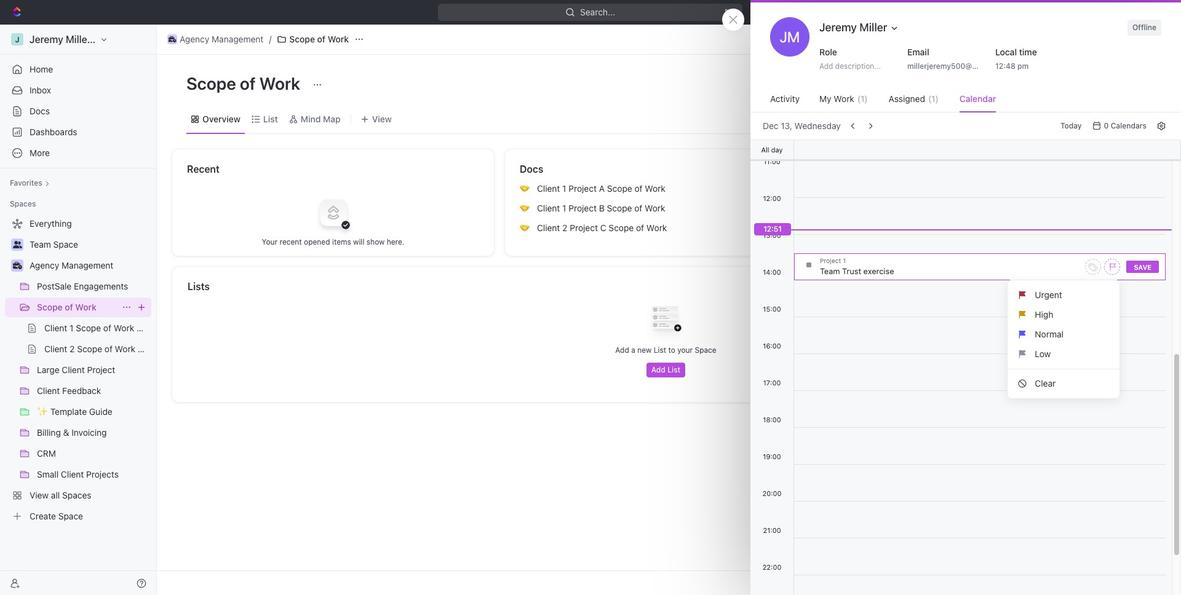 Task type: vqa. For each thing, say whether or not it's contained in the screenshot.
'Templates'
no



Task type: describe. For each thing, give the bounding box(es) containing it.
here.
[[387, 237, 405, 246]]

no lists icon. image
[[641, 297, 691, 346]]

/
[[269, 34, 272, 44]]

agency management link inside sidebar navigation
[[30, 256, 149, 276]]

business time image inside sidebar navigation
[[13, 262, 22, 270]]

recent
[[187, 164, 220, 175]]

role add description...
[[820, 47, 881, 71]]

add description button
[[906, 341, 1119, 361]]

scope of work inside tree
[[37, 302, 96, 313]]

1 horizontal spatial docs
[[520, 164, 544, 175]]

today button
[[1056, 119, 1087, 134]]

set priority image
[[1105, 259, 1121, 275]]

offline
[[1133, 23, 1157, 32]]

new
[[638, 346, 652, 355]]

your
[[262, 237, 278, 246]]

dashboards link
[[5, 122, 151, 142]]

client for client 1 project b scope of work
[[537, 203, 560, 214]]

add description
[[925, 346, 988, 356]]

subtasks
[[955, 390, 997, 401]]

🤝 for client 2 project c scope of work
[[520, 223, 530, 233]]

pm
[[1018, 62, 1029, 71]]

automations
[[1096, 34, 1147, 44]]

creative
[[924, 455, 957, 466]]

home link
[[5, 60, 151, 79]]

opened
[[304, 237, 330, 246]]

fields
[[944, 427, 975, 440]]

jm
[[780, 28, 800, 46]]

project for client 1 project a scope of work
[[569, 183, 597, 194]]

your
[[678, 346, 693, 355]]

my work
[[820, 94, 855, 104]]

22:00
[[763, 564, 782, 572]]

time
[[1019, 47, 1037, 57]]

1 for client 1 project
[[927, 34, 931, 44]]

16:00
[[763, 342, 781, 350]]

0 horizontal spatial list
[[263, 114, 278, 124]]

description...
[[835, 62, 881, 71]]

17:00
[[763, 379, 781, 387]]

a
[[631, 346, 636, 355]]

docs inside sidebar navigation
[[30, 106, 50, 116]]

to
[[668, 346, 675, 355]]

my
[[820, 94, 832, 104]]

home
[[30, 64, 53, 74]]

show 6 empty fields
[[906, 535, 979, 545]]

sidebar navigation
[[0, 25, 157, 596]]

spaces
[[10, 199, 36, 209]]

inbox link
[[5, 81, 151, 100]]

recent
[[280, 237, 302, 246]]

new
[[967, 7, 985, 17]]

task sidebar navigation tab list
[[1149, 62, 1176, 174]]

⌘k
[[725, 7, 738, 17]]

upgrade
[[903, 7, 938, 17]]

1 horizontal spatial management
[[212, 34, 264, 44]]

creative project phase
[[924, 455, 1014, 466]]

action
[[1015, 390, 1044, 401]]

all
[[761, 146, 770, 154]]

0 horizontal spatial scope of work link
[[37, 298, 117, 318]]

add for add a new list to your space
[[616, 346, 629, 355]]

low button
[[1013, 345, 1115, 364]]

client 1 project a scope of work
[[537, 183, 666, 194]]

0:03:42
[[1060, 7, 1088, 17]]

1 horizontal spatial agency management link
[[164, 32, 267, 47]]

0 vertical spatial agency
[[180, 34, 209, 44]]

high
[[1035, 310, 1054, 320]]

show
[[367, 237, 385, 246]]

agency inside sidebar navigation
[[30, 260, 59, 271]]

map
[[323, 114, 341, 124]]

show
[[906, 535, 926, 545]]

local
[[996, 47, 1017, 57]]

custom fields button
[[901, 418, 1123, 448]]

project for client 1 project b scope of work
[[569, 203, 597, 214]]

urgent button
[[1013, 286, 1115, 305]]

1 for client 1 project b scope of work
[[562, 203, 566, 214]]

a
[[599, 183, 605, 194]]

0 vertical spatial scope of work
[[289, 34, 349, 44]]

list inside button
[[668, 365, 681, 375]]

urgent
[[1035, 290, 1062, 300]]

dashboards
[[30, 127, 77, 137]]

normal button
[[1013, 325, 1115, 345]]

your recent opened items will show here.
[[262, 237, 405, 246]]

project for client 1 project
[[933, 34, 961, 44]]

client for client 1 project
[[901, 34, 924, 44]]

client for client 2 project c scope of work
[[537, 223, 560, 233]]

description
[[944, 346, 988, 356]]

low
[[1035, 349, 1051, 359]]

14:00
[[763, 268, 781, 276]]

0 vertical spatial business time image
[[168, 36, 176, 42]]

favorites
[[10, 178, 42, 188]]

6
[[928, 535, 933, 545]]

agency management inside sidebar navigation
[[30, 260, 113, 271]]

mind
[[301, 114, 321, 124]]

13:00
[[763, 231, 781, 239]]

overview link
[[200, 110, 240, 128]]

0:03:42 button
[[1047, 5, 1108, 20]]

🤝 for client 1 project b scope of work
[[520, 204, 530, 213]]

project inside "custom fields" element
[[959, 455, 988, 466]]

space
[[695, 346, 717, 355]]

today
[[1061, 121, 1082, 130]]

add for add description
[[925, 346, 941, 356]]

status
[[905, 156, 931, 167]]

client 1 project b scope of work
[[537, 203, 665, 214]]

client 2 project c scope of work
[[537, 223, 667, 233]]



Task type: locate. For each thing, give the bounding box(es) containing it.
1 horizontal spatial agency management
[[180, 34, 264, 44]]

client left a
[[537, 183, 560, 194]]

fields
[[959, 535, 979, 545]]

client left b
[[537, 203, 560, 214]]

list
[[1008, 286, 1120, 394]]

favorites button
[[5, 176, 55, 191]]

1 vertical spatial list
[[654, 346, 666, 355]]

clear
[[1035, 378, 1056, 389]]

add list
[[651, 365, 681, 375]]

automations button
[[1089, 30, 1153, 49]]

clear button
[[1013, 374, 1115, 394]]

20:00
[[763, 490, 782, 498]]

lists
[[188, 281, 210, 292]]

new button
[[949, 2, 992, 22]]

0 vertical spatial list
[[263, 114, 278, 124]]

custom
[[901, 427, 942, 440]]

empty
[[935, 535, 957, 545]]

scope inside tree
[[37, 302, 63, 313]]

b
[[599, 203, 605, 214]]

phase
[[990, 455, 1014, 466]]

agency management
[[180, 34, 264, 44], [30, 260, 113, 271]]

Task Name text field
[[820, 263, 1083, 280]]

1 vertical spatial agency
[[30, 260, 59, 271]]

2 vertical spatial 1
[[562, 203, 566, 214]]

add inside role add description...
[[820, 62, 833, 71]]

1 horizontal spatial business time image
[[168, 36, 176, 42]]

0 horizontal spatial activity
[[770, 94, 800, 104]]

lists button
[[187, 279, 1146, 294]]

upgrade link
[[886, 4, 944, 21]]

email millerjeremy500@gmail.com
[[908, 47, 1009, 71]]

1 horizontal spatial activity
[[1151, 124, 1175, 131]]

client up email
[[901, 34, 924, 44]]

custom fields element
[[901, 448, 1123, 548]]

high button
[[1013, 305, 1115, 325]]

mind map link
[[298, 110, 341, 128]]

scope
[[289, 34, 315, 44], [186, 73, 236, 94], [607, 183, 632, 194], [607, 203, 632, 214], [609, 223, 634, 233], [37, 302, 63, 313]]

add left the description
[[925, 346, 941, 356]]

list left mind
[[263, 114, 278, 124]]

normal
[[1035, 329, 1064, 340]]

2 horizontal spatial list
[[668, 365, 681, 375]]

21:00
[[763, 527, 781, 535]]

Edit task name text field
[[901, 99, 1123, 146]]

1 vertical spatial docs
[[520, 164, 544, 175]]

19:00
[[763, 453, 781, 461]]

1
[[927, 34, 931, 44], [562, 183, 566, 194], [562, 203, 566, 214]]

mind map
[[301, 114, 341, 124]]

subtasks button
[[950, 385, 1002, 407]]

client left '2'
[[537, 223, 560, 233]]

0 vertical spatial activity
[[770, 94, 800, 104]]

agency management link
[[164, 32, 267, 47], [30, 256, 149, 276]]

assigned
[[889, 94, 925, 104]]

0 horizontal spatial management
[[62, 260, 113, 271]]

set priority element
[[1105, 259, 1121, 275]]

1 up email
[[927, 34, 931, 44]]

0 horizontal spatial agency
[[30, 260, 59, 271]]

0 vertical spatial 🤝
[[520, 184, 530, 193]]

c
[[600, 223, 606, 233]]

2 vertical spatial 🤝
[[520, 223, 530, 233]]

project up email millerjeremy500@gmail.com
[[933, 34, 961, 44]]

attachments button
[[901, 562, 1123, 592]]

1 vertical spatial 🤝
[[520, 204, 530, 213]]

of inside sidebar navigation
[[65, 302, 73, 313]]

tree
[[5, 214, 151, 527]]

tree containing agency management
[[5, 214, 151, 527]]

no recent items image
[[309, 188, 358, 237]]

list
[[263, 114, 278, 124], [654, 346, 666, 355], [668, 365, 681, 375]]

list containing urgent
[[1008, 286, 1120, 394]]

1 vertical spatial agency management
[[30, 260, 113, 271]]

1 vertical spatial activity
[[1151, 124, 1175, 131]]

1 vertical spatial 1
[[562, 183, 566, 194]]

management inside tree
[[62, 260, 113, 271]]

scope of work link
[[274, 32, 352, 47], [37, 298, 117, 318]]

0 vertical spatial docs
[[30, 106, 50, 116]]

local time 12:48 pm
[[996, 47, 1037, 71]]

activity inside the "task sidebar navigation" tab list
[[1151, 124, 1175, 131]]

add down role
[[820, 62, 833, 71]]

add list button
[[647, 363, 686, 378]]

0 vertical spatial 1
[[927, 34, 931, 44]]

add for add list
[[651, 365, 666, 375]]

add down 'add a new list to your space'
[[651, 365, 666, 375]]

0 vertical spatial management
[[212, 34, 264, 44]]

0 horizontal spatial agency management link
[[30, 256, 149, 276]]

details
[[906, 390, 938, 401]]

0 horizontal spatial business time image
[[13, 262, 22, 270]]

items
[[1046, 390, 1072, 401]]

project right '2'
[[570, 223, 598, 233]]

1 left a
[[562, 183, 566, 194]]

work inside sidebar navigation
[[75, 302, 96, 313]]

client for client 1 project a scope of work
[[537, 183, 560, 194]]

0 vertical spatial scope of work link
[[274, 32, 352, 47]]

15:00
[[763, 305, 781, 313]]

project
[[933, 34, 961, 44], [569, 183, 597, 194], [569, 203, 597, 214], [570, 223, 598, 233], [959, 455, 988, 466]]

1 horizontal spatial agency
[[180, 34, 209, 44]]

🤝
[[520, 184, 530, 193], [520, 204, 530, 213], [520, 223, 530, 233]]

custom fields
[[901, 427, 975, 440]]

1 vertical spatial scope of work link
[[37, 298, 117, 318]]

scope of work
[[289, 34, 349, 44], [186, 73, 304, 94], [37, 302, 96, 313]]

list down the to
[[668, 365, 681, 375]]

add
[[820, 62, 833, 71], [925, 346, 941, 356], [616, 346, 629, 355], [651, 365, 666, 375]]

of
[[317, 34, 326, 44], [240, 73, 256, 94], [635, 183, 643, 194], [635, 203, 643, 214], [636, 223, 644, 233], [65, 302, 73, 313]]

dates
[[905, 247, 929, 258]]

2 vertical spatial scope of work
[[37, 302, 96, 313]]

1 vertical spatial agency management link
[[30, 256, 149, 276]]

docs link
[[5, 102, 151, 121]]

add left a
[[616, 346, 629, 355]]

save
[[1134, 263, 1152, 271]]

business time image
[[168, 36, 176, 42], [13, 262, 22, 270]]

0 vertical spatial agency management link
[[164, 32, 267, 47]]

2
[[562, 223, 568, 233]]

inbox
[[30, 85, 51, 95]]

0 horizontal spatial docs
[[30, 106, 50, 116]]

1 🤝 from the top
[[520, 184, 530, 193]]

tree inside sidebar navigation
[[5, 214, 151, 527]]

overview
[[202, 114, 240, 124]]

2 🤝 from the top
[[520, 204, 530, 213]]

project left phase
[[959, 455, 988, 466]]

1 vertical spatial management
[[62, 260, 113, 271]]

all day
[[761, 146, 783, 154]]

1 horizontal spatial list
[[654, 346, 666, 355]]

3 🤝 from the top
[[520, 223, 530, 233]]

2 vertical spatial list
[[668, 365, 681, 375]]

client 1 project
[[901, 34, 961, 44]]

calendar
[[960, 94, 996, 104]]

1 vertical spatial scope of work
[[186, 73, 304, 94]]

client
[[901, 34, 924, 44], [537, 183, 560, 194], [537, 203, 560, 214], [537, 223, 560, 233]]

1 up '2'
[[562, 203, 566, 214]]

list link
[[261, 110, 278, 128]]

0 vertical spatial agency management
[[180, 34, 264, 44]]

project for client 2 project c scope of work
[[570, 223, 598, 233]]

day
[[771, 146, 783, 154]]

1 for client 1 project a scope of work
[[562, 183, 566, 194]]

18:00
[[763, 416, 781, 424]]

0 horizontal spatial agency management
[[30, 260, 113, 271]]

email
[[908, 47, 929, 57]]

project left a
[[569, 183, 597, 194]]

1 vertical spatial business time image
[[13, 262, 22, 270]]

project left b
[[569, 203, 597, 214]]

11:00
[[764, 158, 781, 166]]

details button
[[901, 385, 943, 407]]

🤝 for client 1 project a scope of work
[[520, 184, 530, 193]]

1 horizontal spatial scope of work link
[[274, 32, 352, 47]]

millerjeremy500@gmail.com
[[908, 62, 1009, 71]]

add a new list to your space
[[616, 346, 717, 355]]

docs
[[30, 106, 50, 116], [520, 164, 544, 175]]

list left the to
[[654, 346, 666, 355]]



